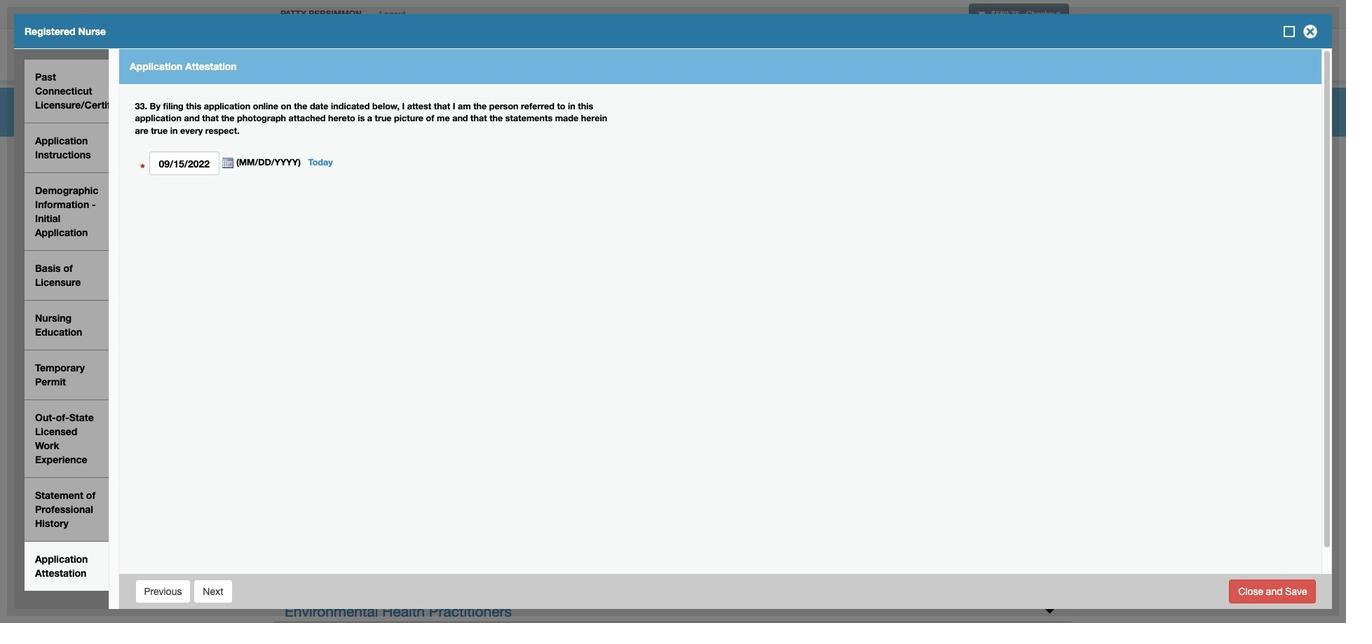 Task type: locate. For each thing, give the bounding box(es) containing it.
None text field
[[150, 152, 220, 176]]

None button
[[135, 579, 191, 603], [194, 579, 233, 603], [1229, 579, 1316, 603], [135, 579, 191, 603], [194, 579, 233, 603], [1229, 579, 1316, 603]]

None image field
[[220, 158, 234, 169]]

close window image
[[1299, 20, 1322, 43]]



Task type: describe. For each thing, give the bounding box(es) containing it.
maximize/minimize image
[[1282, 25, 1296, 39]]

<b><center>state of connecticut<br>
 online elicense website</center></b> image
[[273, 32, 441, 55]]



